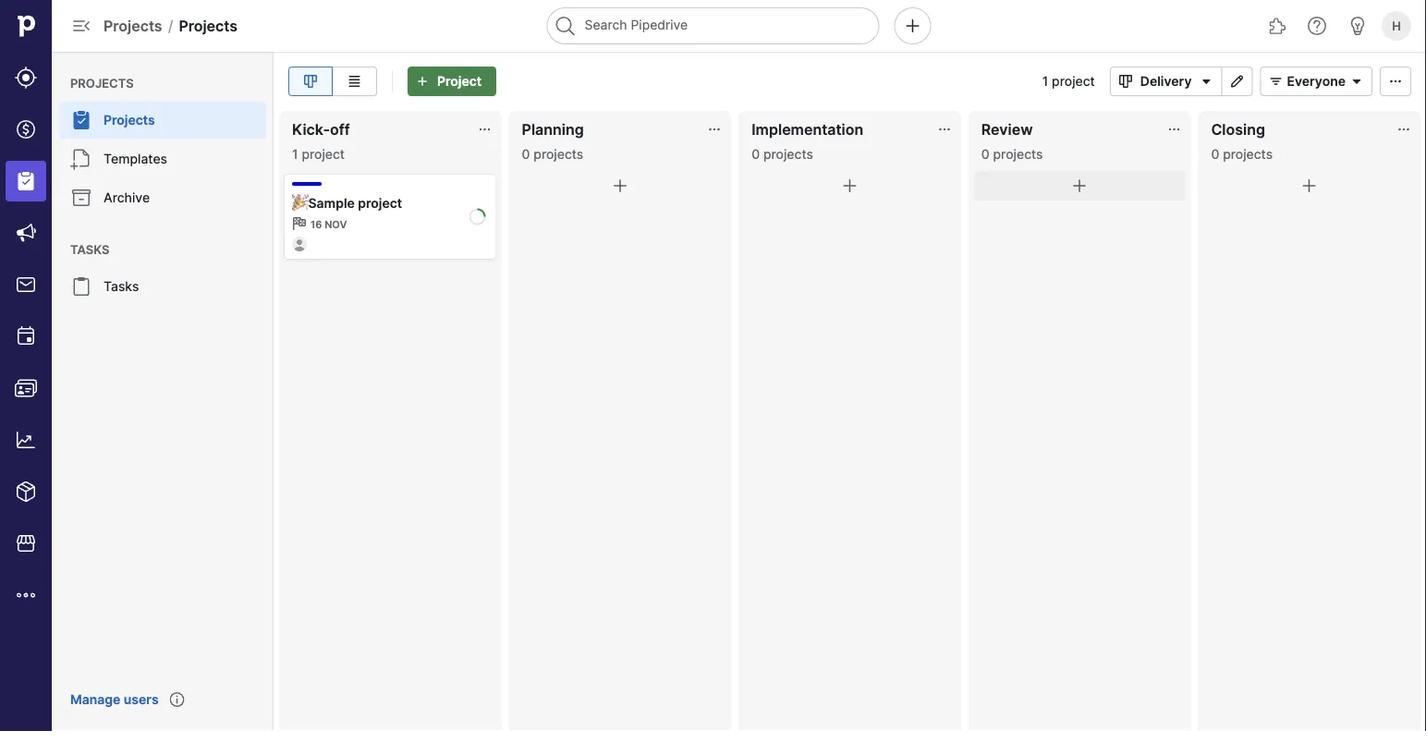 Task type: locate. For each thing, give the bounding box(es) containing it.
0 down "planning"
[[522, 146, 530, 162]]

0 down closing
[[1211, 146, 1219, 162]]

1 horizontal spatial color primary image
[[1385, 74, 1407, 89]]

list image
[[343, 74, 366, 89]]

projects link
[[59, 102, 266, 139]]

closing 0 projects
[[1211, 120, 1273, 162]]

projects right /
[[179, 17, 238, 35]]

2 horizontal spatial project
[[1052, 73, 1095, 89]]

color secondary rgba image for kick-off
[[478, 122, 492, 137]]

project
[[437, 73, 482, 89]]

menu
[[0, 0, 52, 731], [52, 52, 274, 731]]

3 0 from the left
[[981, 146, 990, 162]]

projects inside implementation 0 projects
[[763, 146, 813, 162]]

projects
[[104, 17, 162, 35], [179, 17, 238, 35], [70, 76, 134, 90], [104, 112, 155, 128]]

projects up the 'templates'
[[104, 112, 155, 128]]

projects down "planning"
[[534, 146, 583, 162]]

0 inside the planning 0 projects
[[522, 146, 530, 162]]

2 color secondary rgba image from the left
[[1167, 122, 1182, 137]]

0
[[522, 146, 530, 162], [752, 146, 760, 162], [981, 146, 990, 162], [1211, 146, 1219, 162]]

3 color secondary rgba image from the left
[[1397, 122, 1411, 137]]

templates
[[104, 151, 167, 167]]

4 projects from the left
[[1223, 146, 1273, 162]]

1 projects from the left
[[534, 146, 583, 162]]

1 down kick-
[[292, 146, 298, 162]]

0 horizontal spatial color secondary rgba image
[[478, 122, 492, 137]]

16 nov
[[311, 219, 347, 231]]

3 color undefined image from the top
[[70, 275, 92, 298]]

tasks
[[70, 242, 109, 257], [104, 279, 139, 294]]

menu toggle image
[[70, 15, 92, 37]]

2 color undefined image from the top
[[70, 187, 92, 209]]

1 horizontal spatial 1
[[1042, 73, 1048, 89]]

projects down closing
[[1223, 146, 1273, 162]]

projects
[[534, 146, 583, 162], [763, 146, 813, 162], [993, 146, 1043, 162], [1223, 146, 1273, 162]]

4 0 from the left
[[1211, 146, 1219, 162]]

project right sample
[[358, 195, 402, 211]]

2 vertical spatial project
[[358, 195, 402, 211]]

sales assistant image
[[1347, 15, 1369, 37]]

projects down review
[[993, 146, 1043, 162]]

color undefined image inside tasks link
[[70, 275, 92, 298]]

0 down review
[[981, 146, 990, 162]]

2 horizontal spatial color secondary rgba image
[[1397, 122, 1411, 137]]

1 vertical spatial project
[[302, 146, 345, 162]]

projects image
[[15, 170, 37, 192]]

project down kick-
[[302, 146, 345, 162]]

color undefined image for templates
[[70, 148, 92, 170]]

projects inside the planning 0 projects
[[534, 146, 583, 162]]

1 vertical spatial 1
[[292, 146, 298, 162]]

0 for implementation
[[752, 146, 760, 162]]

menu item
[[0, 155, 52, 207]]

3 projects from the left
[[993, 146, 1043, 162]]

quick add image
[[902, 15, 924, 37]]

more image
[[15, 584, 37, 606]]

0 for closing
[[1211, 146, 1219, 162]]

0 down implementation
[[752, 146, 760, 162]]

project inside kick-off 1 project
[[302, 146, 345, 162]]

2 vertical spatial color undefined image
[[70, 275, 92, 298]]

1 color secondary rgba image from the left
[[478, 122, 492, 137]]

project left delivery button
[[1052, 73, 1095, 89]]

color undefined image for archive
[[70, 187, 92, 209]]

everyone
[[1287, 73, 1346, 89]]

1 vertical spatial color undefined image
[[70, 187, 92, 209]]

projects down implementation
[[763, 146, 813, 162]]

color undefined image right sales inbox image
[[70, 275, 92, 298]]

home image
[[12, 12, 40, 40]]

🎉  sample project
[[292, 195, 402, 211]]

color undefined image
[[70, 148, 92, 170], [70, 187, 92, 209], [70, 275, 92, 298]]

0 inside implementation 0 projects
[[752, 146, 760, 162]]

h
[[1392, 18, 1401, 33]]

projects inside review 0 projects
[[993, 146, 1043, 162]]

manage users button
[[59, 683, 170, 716]]

projects menu item
[[52, 102, 274, 139]]

1 0 from the left
[[522, 146, 530, 162]]

1 project
[[1042, 73, 1095, 89]]

color undefined image inside templates link
[[70, 148, 92, 170]]

edit board image
[[1226, 74, 1248, 89]]

1 color primary image from the left
[[1346, 74, 1368, 89]]

color undefined image for tasks
[[70, 275, 92, 298]]

color secondary rgba image down project
[[478, 122, 492, 137]]

leads image
[[15, 67, 37, 89]]

color secondary rgba image for closing
[[1397, 122, 1411, 137]]

deals image
[[15, 118, 37, 140]]

0 vertical spatial color undefined image
[[70, 148, 92, 170]]

0 horizontal spatial color secondary rgba image
[[707, 122, 722, 137]]

review 0 projects
[[981, 120, 1043, 162]]

color undefined image left 'archive'
[[70, 187, 92, 209]]

1 horizontal spatial color secondary rgba image
[[937, 122, 952, 137]]

1 color secondary rgba image from the left
[[707, 122, 722, 137]]

1 horizontal spatial color secondary rgba image
[[1167, 122, 1182, 137]]

quick help image
[[1306, 15, 1328, 37]]

color primary image
[[1115, 74, 1137, 89], [1196, 74, 1218, 89], [1265, 74, 1287, 89], [609, 175, 631, 197], [839, 175, 861, 197], [1069, 175, 1091, 197], [1298, 175, 1321, 197]]

review
[[981, 120, 1033, 138]]

2 0 from the left
[[752, 146, 760, 162]]

projects left /
[[104, 17, 162, 35]]

kick-off 1 project
[[292, 120, 350, 162]]

0 inside closing 0 projects
[[1211, 146, 1219, 162]]

0 horizontal spatial color primary image
[[1346, 74, 1368, 89]]

project
[[1052, 73, 1095, 89], [302, 146, 345, 162], [358, 195, 402, 211]]

users
[[124, 692, 159, 708]]

implementation
[[752, 120, 864, 138]]

color secondary rgba image
[[707, 122, 722, 137], [937, 122, 952, 137], [1397, 122, 1411, 137]]

color secondary rgba image for implementation
[[937, 122, 952, 137]]

color secondary rgba image down delivery
[[1167, 122, 1182, 137]]

0 horizontal spatial project
[[302, 146, 345, 162]]

0 inside review 0 projects
[[981, 146, 990, 162]]

color secondary rgba image
[[478, 122, 492, 137], [1167, 122, 1182, 137]]

0 for review
[[981, 146, 990, 162]]

color primary image down h button
[[1385, 74, 1407, 89]]

contacts image
[[15, 377, 37, 399]]

1 up review 0 projects
[[1042, 73, 1048, 89]]

2 projects from the left
[[763, 146, 813, 162]]

projects inside closing 0 projects
[[1223, 146, 1273, 162]]

color undefined image down color undefined icon
[[70, 148, 92, 170]]

color primary image down sales assistant icon
[[1346, 74, 1368, 89]]

color primary image
[[1346, 74, 1368, 89], [1385, 74, 1407, 89]]

color undefined image inside archive link
[[70, 187, 92, 209]]

1 color undefined image from the top
[[70, 148, 92, 170]]

projects for closing
[[1223, 146, 1273, 162]]

Search Pipedrive field
[[547, 7, 879, 44]]

1
[[1042, 73, 1048, 89], [292, 146, 298, 162]]

sales inbox image
[[15, 274, 37, 296]]

delivery button
[[1110, 67, 1221, 96]]

color secondary rgba image for planning
[[707, 122, 722, 137]]

nov
[[325, 219, 347, 231]]

tasks link
[[59, 268, 266, 305]]

manage
[[70, 692, 121, 708]]

2 color secondary rgba image from the left
[[937, 122, 952, 137]]

0 horizontal spatial 1
[[292, 146, 298, 162]]



Task type: vqa. For each thing, say whether or not it's contained in the screenshot.
'fill'
no



Task type: describe. For each thing, give the bounding box(es) containing it.
1 vertical spatial tasks
[[104, 279, 139, 294]]

🎉
[[292, 195, 305, 211]]

planning 0 projects
[[522, 120, 584, 162]]

templates link
[[59, 140, 266, 177]]

projects for planning
[[534, 146, 583, 162]]

planning
[[522, 120, 584, 138]]

projects for review
[[993, 146, 1043, 162]]

info image
[[170, 692, 184, 707]]

projects inside menu item
[[104, 112, 155, 128]]

menu containing projects
[[52, 52, 274, 731]]

archive link
[[59, 179, 266, 216]]

color primary image inside everyone button
[[1346, 74, 1368, 89]]

color primary image inside everyone button
[[1265, 74, 1287, 89]]

projects up color undefined icon
[[70, 76, 134, 90]]

projects for implementation
[[763, 146, 813, 162]]

products image
[[15, 481, 37, 503]]

delivery
[[1140, 73, 1192, 89]]

archive
[[104, 190, 150, 206]]

marketplace image
[[15, 532, 37, 555]]

/
[[168, 17, 173, 35]]

manage users
[[70, 692, 159, 708]]

everyone button
[[1260, 67, 1373, 96]]

closing
[[1211, 120, 1265, 138]]

project button
[[408, 67, 496, 96]]

color undefined image
[[70, 109, 92, 131]]

0 vertical spatial project
[[1052, 73, 1095, 89]]

projects / projects
[[104, 17, 238, 35]]

0 vertical spatial tasks
[[70, 242, 109, 257]]

implementation 0 projects
[[752, 120, 864, 162]]

color secondary rgba image for review
[[1167, 122, 1182, 137]]

0 vertical spatial 1
[[1042, 73, 1048, 89]]

kick-
[[292, 120, 330, 138]]

off
[[330, 120, 350, 138]]

campaigns image
[[15, 222, 37, 244]]

insights image
[[15, 429, 37, 451]]

1 inside kick-off 1 project
[[292, 146, 298, 162]]

0 for planning
[[522, 146, 530, 162]]

board image
[[299, 74, 322, 89]]

16
[[311, 219, 322, 231]]

2 color primary image from the left
[[1385, 74, 1407, 89]]

sample
[[308, 195, 355, 211]]

color primary inverted image
[[411, 74, 434, 89]]

h button
[[1378, 7, 1415, 44]]

1 horizontal spatial project
[[358, 195, 402, 211]]

activities image
[[15, 325, 37, 348]]

color secondary image
[[292, 216, 307, 231]]



